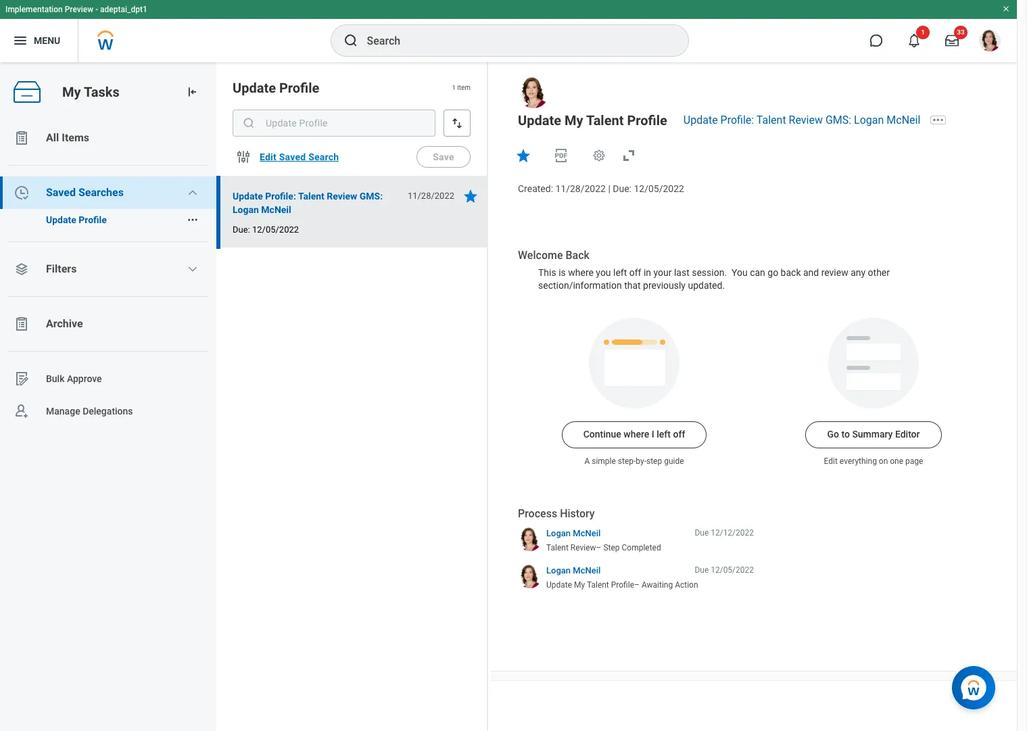 Task type: locate. For each thing, give the bounding box(es) containing it.
my
[[62, 84, 81, 100], [565, 112, 583, 129], [574, 580, 585, 590]]

one
[[890, 457, 904, 466]]

1 horizontal spatial edit
[[824, 457, 838, 466]]

notifications large image
[[908, 34, 921, 47]]

due for due 12/12/2022
[[695, 529, 709, 538]]

due: right related actions icon
[[233, 225, 250, 235]]

filters button
[[0, 253, 216, 285]]

saved right clock check icon at the top left
[[46, 186, 76, 199]]

0 vertical spatial profile:
[[721, 114, 754, 127]]

due
[[695, 529, 709, 538], [695, 566, 709, 575]]

1 logan mcneil from the top
[[547, 529, 601, 539]]

item list element
[[216, 62, 488, 731]]

section/information
[[538, 280, 622, 291]]

1 due from the top
[[695, 529, 709, 538]]

due: right the |
[[613, 183, 632, 194]]

1 horizontal spatial update profile
[[233, 80, 320, 96]]

by-
[[636, 457, 647, 466]]

1 vertical spatial off
[[673, 429, 686, 440]]

menu banner
[[0, 0, 1017, 62]]

1 horizontal spatial 12/05/2022
[[634, 183, 685, 194]]

clipboard image inside archive button
[[14, 316, 30, 332]]

1 horizontal spatial update profile: talent review gms: logan mcneil
[[684, 114, 921, 127]]

1 vertical spatial my
[[565, 112, 583, 129]]

user plus image
[[14, 403, 30, 419]]

0 vertical spatial due:
[[613, 183, 632, 194]]

0 vertical spatial edit
[[260, 152, 277, 162]]

due up the action
[[695, 566, 709, 575]]

star image up the created:
[[515, 147, 532, 164]]

1 chevron down image from the top
[[188, 187, 198, 198]]

update profile inside item list element
[[233, 80, 320, 96]]

my left tasks
[[62, 84, 81, 100]]

off right i
[[673, 429, 686, 440]]

gms:
[[826, 114, 852, 127], [360, 191, 383, 202]]

chevron down image
[[188, 187, 198, 198], [188, 264, 198, 275]]

1 vertical spatial saved
[[46, 186, 76, 199]]

0 horizontal spatial –
[[596, 543, 602, 553]]

– left step on the bottom
[[596, 543, 602, 553]]

11/28/2022 left the |
[[556, 183, 606, 194]]

0 horizontal spatial 11/28/2022
[[408, 191, 455, 201]]

update profile
[[233, 80, 320, 96], [46, 214, 107, 225]]

0 vertical spatial 12/05/2022
[[634, 183, 685, 194]]

2 logan mcneil button from the top
[[547, 565, 601, 577]]

2 chevron down image from the top
[[188, 264, 198, 275]]

1 horizontal spatial saved
[[279, 152, 306, 162]]

chevron down image up related actions icon
[[188, 187, 198, 198]]

1 vertical spatial 12/05/2022
[[252, 225, 299, 235]]

12/12/2022
[[711, 529, 754, 538]]

0 horizontal spatial 1
[[452, 84, 456, 92]]

0 horizontal spatial 12/05/2022
[[252, 225, 299, 235]]

Search Workday  search field
[[367, 26, 661, 55]]

review
[[789, 114, 823, 127], [327, 191, 357, 202], [571, 543, 596, 553]]

1 button
[[900, 26, 930, 55]]

1 vertical spatial chevron down image
[[188, 264, 198, 275]]

1 vertical spatial due
[[695, 566, 709, 575]]

update profile: talent review gms: logan mcneil button
[[233, 188, 400, 218]]

where inside continue where i left off button
[[624, 429, 650, 440]]

where left i
[[624, 429, 650, 440]]

logan mcneil button down history
[[547, 528, 601, 540]]

11/28/2022 down save
[[408, 191, 455, 201]]

1
[[921, 28, 925, 36], [452, 84, 456, 92]]

archive button
[[0, 308, 216, 340]]

update profile down saved searches
[[46, 214, 107, 225]]

logan
[[854, 114, 884, 127], [233, 204, 259, 215], [547, 529, 571, 539], [547, 566, 571, 576]]

2 due from the top
[[695, 566, 709, 575]]

12/05/2022 down fullscreen icon
[[634, 183, 685, 194]]

1 vertical spatial update profile: talent review gms: logan mcneil
[[233, 191, 383, 215]]

archive
[[46, 317, 83, 330]]

talent inside update profile: talent review gms: logan mcneil
[[298, 191, 325, 202]]

0 vertical spatial saved
[[279, 152, 306, 162]]

0 horizontal spatial off
[[630, 267, 642, 278]]

0 vertical spatial due
[[695, 529, 709, 538]]

1 horizontal spatial 1
[[921, 28, 925, 36]]

due for due 12/05/2022
[[695, 566, 709, 575]]

update profile: talent review gms: logan mcneil
[[684, 114, 921, 127], [233, 191, 383, 215]]

1 horizontal spatial due:
[[613, 183, 632, 194]]

2 vertical spatial review
[[571, 543, 596, 553]]

1 vertical spatial logan mcneil button
[[547, 565, 601, 577]]

1 vertical spatial logan mcneil
[[547, 566, 601, 576]]

2 horizontal spatial review
[[789, 114, 823, 127]]

0 vertical spatial left
[[614, 267, 627, 278]]

my inside process history region
[[574, 580, 585, 590]]

2 horizontal spatial 12/05/2022
[[711, 566, 754, 575]]

1 horizontal spatial left
[[657, 429, 671, 440]]

12/05/2022 inside item list element
[[252, 225, 299, 235]]

due: inside item list element
[[233, 225, 250, 235]]

profile:
[[721, 114, 754, 127], [265, 191, 296, 202]]

1 vertical spatial edit
[[824, 457, 838, 466]]

2 logan mcneil from the top
[[547, 566, 601, 576]]

1 vertical spatial due:
[[233, 225, 250, 235]]

due:
[[613, 183, 632, 194], [233, 225, 250, 235]]

clipboard image
[[14, 130, 30, 146], [14, 316, 30, 332]]

logan inside update profile: talent review gms: logan mcneil button
[[233, 204, 259, 215]]

0 vertical spatial gms:
[[826, 114, 852, 127]]

and review
[[804, 267, 849, 278]]

searches
[[78, 186, 124, 199]]

0 vertical spatial off
[[630, 267, 642, 278]]

saved left 'search'
[[279, 152, 306, 162]]

1 vertical spatial update profile
[[46, 214, 107, 225]]

saved
[[279, 152, 306, 162], [46, 186, 76, 199]]

33 button
[[938, 26, 968, 55]]

chevron down image inside saved searches dropdown button
[[188, 187, 198, 198]]

1 horizontal spatial gms:
[[826, 114, 852, 127]]

edit right configure icon
[[260, 152, 277, 162]]

1 right 'notifications large' image
[[921, 28, 925, 36]]

0 horizontal spatial profile:
[[265, 191, 296, 202]]

None text field
[[233, 110, 436, 137]]

logan mcneil for review
[[547, 529, 601, 539]]

saved searches
[[46, 186, 124, 199]]

33
[[957, 28, 965, 36]]

related actions image
[[187, 214, 199, 226]]

0 horizontal spatial saved
[[46, 186, 76, 199]]

chevron down image for saved searches
[[188, 187, 198, 198]]

0 vertical spatial logan mcneil button
[[547, 528, 601, 540]]

0 horizontal spatial gms:
[[360, 191, 383, 202]]

1 vertical spatial clipboard image
[[14, 316, 30, 332]]

0 horizontal spatial review
[[327, 191, 357, 202]]

12/05/2022 down 12/12/2022
[[711, 566, 754, 575]]

clipboard image left archive
[[14, 316, 30, 332]]

manage
[[46, 406, 80, 416]]

chevron down image down related actions icon
[[188, 264, 198, 275]]

continue
[[584, 429, 622, 440]]

1 left "item"
[[452, 84, 456, 92]]

edit inside the edit saved search 'button'
[[260, 152, 277, 162]]

11/28/2022
[[556, 183, 606, 194], [408, 191, 455, 201]]

on
[[879, 457, 888, 466]]

talent
[[586, 112, 624, 129], [757, 114, 786, 127], [298, 191, 325, 202], [547, 543, 569, 553], [587, 580, 609, 590]]

12/05/2022 inside process history region
[[711, 566, 754, 575]]

update my talent profile – awaiting action
[[547, 580, 699, 590]]

star image down the save button
[[463, 188, 479, 204]]

you
[[596, 267, 611, 278]]

update inside process history region
[[547, 580, 572, 590]]

other
[[868, 267, 890, 278]]

2 vertical spatial 12/05/2022
[[711, 566, 754, 575]]

clipboard image inside all items button
[[14, 130, 30, 146]]

12/05/2022
[[634, 183, 685, 194], [252, 225, 299, 235], [711, 566, 754, 575]]

update
[[233, 80, 276, 96], [518, 112, 561, 129], [684, 114, 718, 127], [233, 191, 263, 202], [46, 214, 76, 225], [547, 580, 572, 590]]

1 vertical spatial where
[[624, 429, 650, 440]]

1 horizontal spatial off
[[673, 429, 686, 440]]

0 vertical spatial where
[[568, 267, 594, 278]]

1 vertical spatial star image
[[463, 188, 479, 204]]

off left in
[[630, 267, 642, 278]]

left
[[614, 267, 627, 278], [657, 429, 671, 440]]

left right i
[[657, 429, 671, 440]]

star image
[[515, 147, 532, 164], [463, 188, 479, 204]]

0 horizontal spatial where
[[568, 267, 594, 278]]

due left 12/12/2022
[[695, 529, 709, 538]]

my down talent review – step completed at bottom
[[574, 580, 585, 590]]

where up section/information
[[568, 267, 594, 278]]

1 inside item list element
[[452, 84, 456, 92]]

|
[[608, 183, 611, 194]]

1 clipboard image from the top
[[14, 130, 30, 146]]

1 vertical spatial 1
[[452, 84, 456, 92]]

0 vertical spatial star image
[[515, 147, 532, 164]]

update profile up search icon
[[233, 80, 320, 96]]

my up "view printable version (pdf)" image
[[565, 112, 583, 129]]

logan mcneil
[[547, 529, 601, 539], [547, 566, 601, 576]]

all
[[46, 131, 59, 144]]

0 horizontal spatial edit
[[260, 152, 277, 162]]

perspective image
[[14, 261, 30, 277]]

logan mcneil button for my
[[547, 565, 601, 577]]

0 horizontal spatial left
[[614, 267, 627, 278]]

0 vertical spatial my
[[62, 84, 81, 100]]

fullscreen image
[[621, 147, 637, 164]]

0 horizontal spatial update profile
[[46, 214, 107, 225]]

1 horizontal spatial review
[[571, 543, 596, 553]]

my for update my talent profile
[[565, 112, 583, 129]]

search
[[309, 152, 339, 162]]

1 vertical spatial profile:
[[265, 191, 296, 202]]

0 vertical spatial logan mcneil
[[547, 529, 601, 539]]

1 logan mcneil button from the top
[[547, 528, 601, 540]]

completed
[[622, 543, 661, 553]]

profile: inside update profile: talent review gms: logan mcneil
[[265, 191, 296, 202]]

0 vertical spatial update profile
[[233, 80, 320, 96]]

– left awaiting
[[635, 580, 640, 590]]

0 horizontal spatial due:
[[233, 225, 250, 235]]

1 vertical spatial gms:
[[360, 191, 383, 202]]

editor
[[896, 429, 920, 440]]

chevron down image inside filters dropdown button
[[188, 264, 198, 275]]

logan mcneil button down talent review – step completed at bottom
[[547, 565, 601, 577]]

edit down 'go'
[[824, 457, 838, 466]]

summary
[[853, 429, 893, 440]]

0 vertical spatial update profile: talent review gms: logan mcneil
[[684, 114, 921, 127]]

saved inside 'button'
[[279, 152, 306, 162]]

0 horizontal spatial update profile: talent review gms: logan mcneil
[[233, 191, 383, 215]]

logan mcneil down history
[[547, 529, 601, 539]]

my tasks element
[[0, 62, 216, 731]]

0 vertical spatial 1
[[921, 28, 925, 36]]

1 vertical spatial left
[[657, 429, 671, 440]]

manage delegations
[[46, 406, 133, 416]]

profile logan mcneil image
[[980, 30, 1001, 54]]

off inside button
[[673, 429, 686, 440]]

1 horizontal spatial where
[[624, 429, 650, 440]]

items
[[62, 131, 89, 144]]

left right you
[[614, 267, 627, 278]]

none text field inside item list element
[[233, 110, 436, 137]]

configure image
[[235, 149, 252, 165]]

12/05/2022 down update profile: talent review gms: logan mcneil button
[[252, 225, 299, 235]]

0 horizontal spatial star image
[[463, 188, 479, 204]]

clipboard image left "all"
[[14, 130, 30, 146]]

search image
[[343, 32, 359, 49]]

go to summary editor button
[[806, 421, 942, 449]]

–
[[596, 543, 602, 553], [635, 580, 640, 590]]

profile
[[279, 80, 320, 96], [627, 112, 668, 129], [79, 214, 107, 225], [611, 580, 635, 590]]

gms: inside update profile: talent review gms: logan mcneil
[[360, 191, 383, 202]]

gear image
[[593, 149, 606, 162]]

1 inside 'button'
[[921, 28, 925, 36]]

list
[[0, 122, 216, 428]]

due 12/05/2022
[[695, 566, 754, 575]]

1 vertical spatial review
[[327, 191, 357, 202]]

rename image
[[14, 371, 30, 387]]

logan mcneil down talent review – step completed at bottom
[[547, 566, 601, 576]]

1 horizontal spatial profile:
[[721, 114, 754, 127]]

process
[[518, 507, 558, 520]]

2 clipboard image from the top
[[14, 316, 30, 332]]

0 vertical spatial review
[[789, 114, 823, 127]]

2 vertical spatial my
[[574, 580, 585, 590]]

star image inside item list element
[[463, 188, 479, 204]]

1 horizontal spatial –
[[635, 580, 640, 590]]

edit saved search button
[[254, 143, 345, 170]]

0 vertical spatial chevron down image
[[188, 187, 198, 198]]

where
[[568, 267, 594, 278], [624, 429, 650, 440]]

your
[[654, 267, 672, 278]]

0 vertical spatial clipboard image
[[14, 130, 30, 146]]



Task type: describe. For each thing, give the bounding box(es) containing it.
list containing all items
[[0, 122, 216, 428]]

that previously
[[624, 280, 686, 291]]

my tasks
[[62, 84, 120, 100]]

everything
[[840, 457, 877, 466]]

delegations
[[83, 406, 133, 416]]

logan mcneil for my
[[547, 566, 601, 576]]

menu
[[34, 35, 60, 46]]

adeptai_dpt1
[[100, 5, 147, 14]]

in
[[644, 267, 652, 278]]

to
[[842, 429, 850, 440]]

update inside update profile: talent review gms: logan mcneil
[[233, 191, 263, 202]]

saved inside dropdown button
[[46, 186, 76, 199]]

session.
[[692, 267, 727, 278]]

profile inside item list element
[[279, 80, 320, 96]]

item
[[457, 84, 471, 92]]

close environment banner image
[[1003, 5, 1011, 13]]

update profile: talent review gms: logan mcneil link
[[684, 114, 921, 127]]

logan mcneil button for review
[[547, 528, 601, 540]]

step
[[647, 457, 662, 466]]

step-
[[618, 457, 636, 466]]

last
[[674, 267, 690, 278]]

1 for 1
[[921, 28, 925, 36]]

continue where i left off
[[584, 429, 686, 440]]

this
[[538, 267, 557, 278]]

where inside welcome back this is where you left off in your last session.  you can go back and review any other section/information that previously updated.
[[568, 267, 594, 278]]

edit for edit everything on one page
[[824, 457, 838, 466]]

page
[[906, 457, 924, 466]]

sort image
[[451, 116, 464, 130]]

1 horizontal spatial star image
[[515, 147, 532, 164]]

clipboard image for all items
[[14, 130, 30, 146]]

1 item
[[452, 84, 471, 92]]

-
[[95, 5, 98, 14]]

1 vertical spatial –
[[635, 580, 640, 590]]

0 vertical spatial –
[[596, 543, 602, 553]]

edit saved search
[[260, 152, 339, 162]]

inbox large image
[[946, 34, 959, 47]]

off inside welcome back this is where you left off in your last session.  you can go back and review any other section/information that previously updated.
[[630, 267, 642, 278]]

menu button
[[0, 19, 78, 62]]

talent review – step completed
[[547, 543, 661, 553]]

view printable version (pdf) image
[[553, 147, 570, 164]]

can go
[[750, 267, 779, 278]]

save button
[[417, 146, 471, 168]]

awaiting
[[642, 580, 673, 590]]

created:
[[518, 183, 553, 194]]

due: 12/05/2022
[[233, 225, 299, 235]]

bulk
[[46, 373, 65, 384]]

update inside list
[[46, 214, 76, 225]]

updated.
[[688, 280, 725, 291]]

any
[[851, 267, 866, 278]]

chevron down image for filters
[[188, 264, 198, 275]]

profile inside button
[[79, 214, 107, 225]]

left inside welcome back this is where you left off in your last session.  you can go back and review any other section/information that previously updated.
[[614, 267, 627, 278]]

manage delegations link
[[0, 395, 216, 428]]

review inside button
[[327, 191, 357, 202]]

edit everything on one page
[[824, 457, 924, 466]]

clipboard image for archive
[[14, 316, 30, 332]]

a simple step-by-step guide
[[585, 457, 684, 466]]

1 horizontal spatial 11/28/2022
[[556, 183, 606, 194]]

implementation preview -   adeptai_dpt1
[[5, 5, 147, 14]]

clock check image
[[14, 185, 30, 201]]

bulk approve link
[[0, 363, 216, 395]]

simple
[[592, 457, 616, 466]]

continue where i left off button
[[562, 421, 707, 449]]

employee's photo (logan mcneil) image
[[518, 77, 549, 108]]

review inside process history region
[[571, 543, 596, 553]]

implementation
[[5, 5, 63, 14]]

guide
[[664, 457, 684, 466]]

step
[[604, 543, 620, 553]]

action
[[675, 580, 699, 590]]

my for update my talent profile – awaiting action
[[574, 580, 585, 590]]

approve
[[67, 373, 102, 384]]

bulk approve
[[46, 373, 102, 384]]

go
[[828, 429, 840, 440]]

preview
[[65, 5, 93, 14]]

update profile: talent review gms: logan mcneil inside button
[[233, 191, 383, 215]]

11/28/2022 inside item list element
[[408, 191, 455, 201]]

process history region
[[518, 507, 754, 595]]

go to summary editor
[[828, 429, 920, 440]]

all items button
[[0, 122, 216, 154]]

update profile inside button
[[46, 214, 107, 225]]

filters
[[46, 262, 77, 275]]

save
[[433, 152, 454, 162]]

is
[[559, 267, 566, 278]]

update my talent profile
[[518, 112, 668, 129]]

tasks
[[84, 84, 120, 100]]

justify image
[[12, 32, 28, 49]]

a
[[585, 457, 590, 466]]

left inside button
[[657, 429, 671, 440]]

history
[[560, 507, 595, 520]]

back
[[566, 249, 590, 262]]

mcneil inside update profile: talent review gms: logan mcneil
[[261, 204, 291, 215]]

update profile button
[[0, 209, 181, 231]]

transformation import image
[[185, 85, 199, 99]]

due 12/12/2022
[[695, 529, 754, 538]]

edit for edit saved search
[[260, 152, 277, 162]]

profile inside process history region
[[611, 580, 635, 590]]

process history
[[518, 507, 595, 520]]

12/05/2022 for due: 12/05/2022
[[252, 225, 299, 235]]

created: 11/28/2022 | due: 12/05/2022
[[518, 183, 685, 194]]

saved searches button
[[0, 177, 216, 209]]

back
[[781, 267, 801, 278]]

welcome
[[518, 249, 563, 262]]

search image
[[242, 116, 256, 130]]

all items
[[46, 131, 89, 144]]

i
[[652, 429, 655, 440]]

welcome back this is where you left off in your last session.  you can go back and review any other section/information that previously updated.
[[518, 249, 893, 291]]

12/05/2022 for due 12/05/2022
[[711, 566, 754, 575]]

1 for 1 item
[[452, 84, 456, 92]]



Task type: vqa. For each thing, say whether or not it's contained in the screenshot.
Security inside 'LINK'
no



